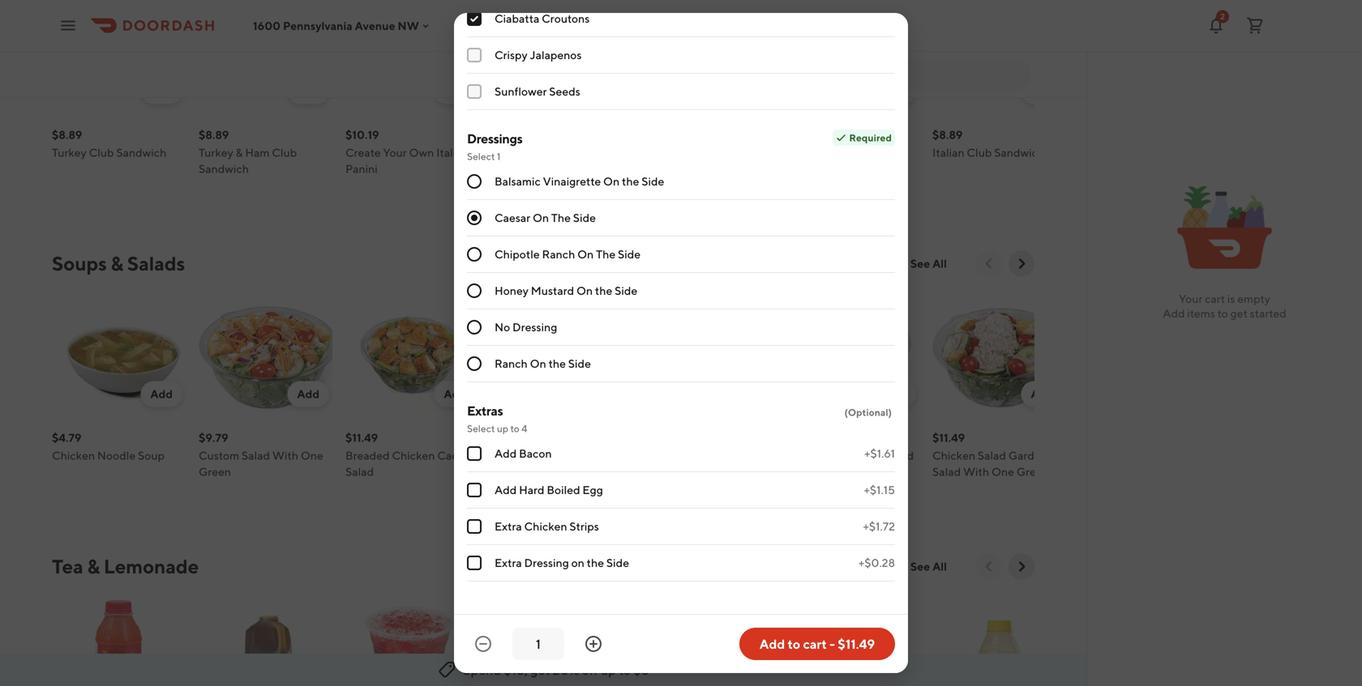 Task type: locate. For each thing, give the bounding box(es) containing it.
0 horizontal spatial panini
[[345, 162, 378, 176]]

get down 'is'
[[1230, 307, 1248, 320]]

2 all from the top
[[932, 560, 947, 574]]

club for chicken salad club sandwich
[[715, 146, 740, 159]]

1 horizontal spatial create
[[492, 146, 528, 159]]

0 horizontal spatial cart
[[803, 637, 827, 652]]

2 freshly from the left
[[786, 449, 823, 463]]

2 green from the left
[[692, 465, 725, 479]]

previous button of carousel image for tea & lemonade
[[981, 559, 997, 575]]

see
[[910, 257, 930, 270], [910, 560, 930, 574]]

spend $15, get 20% off up to $5
[[463, 663, 649, 678]]

chicken inside $4.79 chicken noodle soup
[[52, 449, 95, 463]]

next button of carousel image
[[1013, 256, 1030, 272]]

your inside $10.19 create your own oven roasted turkey panini
[[530, 146, 554, 159]]

2 horizontal spatial turkey
[[537, 162, 572, 176]]

caesar inside the $11.49 breaded chicken caesar salad
[[437, 449, 473, 463]]

& for salads
[[111, 252, 123, 275]]

2 horizontal spatial &
[[236, 146, 243, 159]]

one inside the $9.79 custom salad with one green
[[301, 449, 323, 463]]

blt
[[719, 449, 740, 463]]

0 horizontal spatial turkey
[[52, 146, 87, 159]]

2 panini from the left
[[574, 162, 606, 176]]

on
[[603, 175, 620, 188], [533, 211, 549, 225], [577, 248, 594, 261], [576, 284, 593, 298], [530, 357, 546, 371]]

$9.79 up custom
[[199, 431, 228, 445]]

1 horizontal spatial cart
[[1205, 292, 1225, 306]]

$4.79
[[52, 431, 82, 445]]

next button of carousel image
[[1013, 559, 1030, 575]]

dressing left "on" at the left
[[524, 557, 569, 570]]

1 horizontal spatial get
[[1230, 307, 1248, 320]]

bacon avocado club sandwich
[[786, 146, 894, 176]]

1 horizontal spatial $10.19
[[492, 128, 526, 141]]

boiled
[[547, 484, 580, 497]]

side right "on" at the left
[[606, 557, 629, 570]]

panini inside $10.19 create your own italian panini
[[345, 162, 378, 176]]

2 see all link from the top
[[901, 554, 957, 580]]

No Dressing radio
[[467, 320, 482, 335]]

crispy for crispy chicken blt salad with one green
[[639, 449, 672, 463]]

cart inside the your cart is empty add items to get started
[[1205, 292, 1225, 306]]

dressings group
[[467, 130, 895, 383]]

turkey for turkey & ham club sandwich
[[199, 146, 233, 159]]

select for extras
[[467, 423, 495, 435]]

the right vinaigrette
[[622, 175, 639, 188]]

2 vertical spatial &
[[87, 555, 100, 578]]

2 extra from the top
[[495, 557, 522, 570]]

dressing inside group
[[512, 321, 557, 334]]

2 horizontal spatial your
[[1179, 292, 1203, 306]]

italian club sandwich image
[[932, 0, 1066, 120]]

$9.79 up add bacon
[[492, 431, 522, 445]]

20%
[[553, 663, 579, 678]]

0 horizontal spatial $10.19
[[345, 128, 379, 141]]

1 vertical spatial see all
[[910, 560, 947, 574]]

cart inside add to cart - $11.49 button
[[803, 637, 827, 652]]

1 horizontal spatial italian
[[932, 146, 965, 159]]

freshly down 4
[[492, 449, 530, 463]]

0 horizontal spatial your
[[383, 146, 407, 159]]

salad inside chicken salad club sandwich
[[684, 146, 713, 159]]

wawa lemonade strawberry bottle (16 oz) image
[[52, 593, 186, 687]]

sandwich inside $8.89 italian club sandwich
[[994, 146, 1044, 159]]

to left -
[[788, 637, 800, 652]]

0 horizontal spatial freshly
[[492, 449, 530, 463]]

up left 4
[[497, 423, 508, 435]]

1 vertical spatial bacon
[[519, 447, 552, 461]]

on right the mustard
[[576, 284, 593, 298]]

own for oven
[[556, 146, 581, 159]]

Caesar On The Side radio
[[467, 211, 482, 225]]

ranch
[[542, 248, 575, 261], [495, 357, 528, 371]]

your cart is empty add items to get started
[[1163, 292, 1287, 320]]

1 made from the left
[[532, 449, 562, 463]]

caesar down the extras
[[437, 449, 473, 463]]

the for mustard
[[595, 284, 612, 298]]

your inside $10.19 create your own italian panini
[[383, 146, 407, 159]]

add inside button
[[760, 637, 785, 652]]

0 horizontal spatial up
[[497, 423, 508, 435]]

1 green from the left
[[199, 465, 231, 479]]

1 see all link from the top
[[901, 251, 957, 277]]

chicken right +$1.61
[[932, 449, 975, 463]]

0 horizontal spatial the
[[551, 211, 571, 225]]

1 $8.89 from the left
[[52, 128, 82, 141]]

sandwich inside bacon avocado club sandwich
[[786, 162, 836, 176]]

no
[[495, 321, 510, 334]]

0 vertical spatial crispy
[[495, 48, 528, 62]]

0 vertical spatial caesar
[[495, 211, 530, 225]]

club inside $8.89 italian club sandwich
[[967, 146, 992, 159]]

custom
[[199, 449, 239, 463]]

own inside $10.19 create your own oven roasted turkey panini
[[556, 146, 581, 159]]

0 horizontal spatial caesar
[[437, 449, 473, 463]]

2 horizontal spatial one
[[992, 465, 1014, 479]]

bacon left avocado
[[786, 146, 818, 159]]

green inside $11.49 chicken salad garden salad with one green
[[1016, 465, 1049, 479]]

crispy inside crispy chicken blt salad with one green
[[639, 449, 672, 463]]

the
[[551, 211, 571, 225], [596, 248, 616, 261]]

chicken for crispy chicken blt salad with one green
[[674, 449, 717, 463]]

green inside the $9.79 custom salad with one green
[[199, 465, 231, 479]]

bacon inside extras group
[[519, 447, 552, 461]]

2 horizontal spatial $11.49
[[932, 431, 965, 445]]

the right "on" at the left
[[587, 557, 604, 570]]

jalapenos
[[530, 48, 582, 62]]

italian inside $8.89 italian club sandwich
[[932, 146, 965, 159]]

crispy right 'crispy jalapenos' checkbox on the top left of page
[[495, 48, 528, 62]]

see all for tea & lemonade
[[910, 560, 947, 574]]

$10.19
[[345, 128, 379, 141], [492, 128, 526, 141]]

italian inside $10.19 create your own italian panini
[[436, 146, 468, 159]]

the for vinaigrette
[[622, 175, 639, 188]]

club inside bacon avocado club sandwich
[[869, 146, 894, 159]]

1 horizontal spatial caesar
[[495, 211, 530, 225]]

roasted
[[492, 162, 535, 176]]

1 vertical spatial the
[[596, 248, 616, 261]]

1 vertical spatial ranch
[[495, 357, 528, 371]]

extra down extra chicken strips
[[495, 557, 522, 570]]

the for dressing
[[587, 557, 604, 570]]

increase quantity by 1 image
[[584, 635, 603, 654]]

1 vertical spatial all
[[932, 560, 947, 574]]

1 vertical spatial crispy
[[639, 449, 672, 463]]

own left dressings select 1
[[409, 146, 434, 159]]

your
[[383, 146, 407, 159], [530, 146, 554, 159], [1179, 292, 1203, 306]]

2 club from the left
[[272, 146, 297, 159]]

$8.89 inside "$8.89 turkey & ham club sandwich"
[[199, 128, 229, 141]]

the up honey mustard on the side at the left
[[596, 248, 616, 261]]

iced berry passion fruit with green tea image
[[345, 593, 479, 687]]

select for dressings
[[467, 151, 495, 162]]

$9.79 freshly made garden salad
[[492, 431, 603, 479]]

sandwich inside $8.89 turkey club sandwich
[[116, 146, 166, 159]]

to left 4
[[510, 423, 519, 435]]

with inside $11.49 chicken salad garden salad with one green
[[963, 465, 989, 479]]

add to cart - $11.49
[[760, 637, 875, 652]]

side down chipotle ranch on the side
[[615, 284, 637, 298]]

0 horizontal spatial get
[[530, 663, 550, 678]]

create
[[345, 146, 381, 159], [492, 146, 528, 159]]

0 vertical spatial previous button of carousel image
[[981, 256, 997, 272]]

own
[[409, 146, 434, 159], [556, 146, 581, 159]]

2 see from the top
[[910, 560, 930, 574]]

0 horizontal spatial bacon
[[519, 447, 552, 461]]

1 see from the top
[[910, 257, 930, 270]]

$8.89 inside $8.89 italian club sandwich
[[932, 128, 963, 141]]

1 garden from the left
[[564, 449, 603, 463]]

chicken noodle soup image
[[52, 290, 186, 424]]

previous button of carousel image left next button of carousel image
[[981, 256, 997, 272]]

1 horizontal spatial your
[[530, 146, 554, 159]]

chicken right oven
[[639, 146, 682, 159]]

garden for freshly made garden salad
[[564, 449, 603, 463]]

1 previous button of carousel image from the top
[[981, 256, 997, 272]]

chicken for $11.49 chicken salad garden salad with one green
[[932, 449, 975, 463]]

open menu image
[[58, 16, 78, 35]]

extra
[[495, 520, 522, 533], [495, 557, 522, 570]]

chicken down add hard boiled egg
[[524, 520, 567, 533]]

1 vertical spatial caesar
[[437, 449, 473, 463]]

1600 pennsylvania avenue nw
[[253, 19, 419, 32]]

0 horizontal spatial one
[[301, 449, 323, 463]]

soups & salads
[[52, 252, 185, 275]]

dialog
[[454, 0, 908, 674]]

with inside crispy chicken blt salad with one green
[[639, 465, 665, 479]]

turkey inside $8.89 turkey club sandwich
[[52, 146, 87, 159]]

select inside extras select up to 4
[[467, 423, 495, 435]]

1 horizontal spatial one
[[667, 465, 690, 479]]

create inside $10.19 create your own oven roasted turkey panini
[[492, 146, 528, 159]]

1 horizontal spatial garden
[[1008, 449, 1047, 463]]

own left oven
[[556, 146, 581, 159]]

1 horizontal spatial $11.49
[[838, 637, 875, 652]]

1 see all from the top
[[910, 257, 947, 270]]

previous button of carousel image for soups & salads
[[981, 256, 997, 272]]

on down oven
[[603, 175, 620, 188]]

0 horizontal spatial with
[[272, 449, 298, 463]]

2 select from the top
[[467, 423, 495, 435]]

$11.49 for $11.49 breaded chicken caesar salad
[[345, 431, 378, 445]]

1 horizontal spatial green
[[692, 465, 725, 479]]

$8.89
[[52, 128, 82, 141], [199, 128, 229, 141], [932, 128, 963, 141]]

turkey inside "$8.89 turkey & ham club sandwich"
[[199, 146, 233, 159]]

club inside $8.89 turkey club sandwich
[[89, 146, 114, 159]]

sunflower seeds
[[495, 85, 580, 98]]

1 horizontal spatial up
[[601, 663, 616, 678]]

avenue
[[355, 19, 395, 32]]

None checkbox
[[467, 447, 482, 461], [467, 483, 482, 498], [467, 520, 482, 534], [467, 447, 482, 461], [467, 483, 482, 498], [467, 520, 482, 534]]

3 club from the left
[[715, 146, 740, 159]]

add
[[150, 84, 173, 98], [297, 84, 319, 98], [444, 84, 466, 98], [1031, 84, 1053, 98], [1163, 307, 1185, 320], [150, 388, 173, 401], [297, 388, 319, 401], [444, 388, 466, 401], [1031, 388, 1053, 401], [495, 447, 517, 461], [495, 484, 517, 497], [760, 637, 785, 652]]

bacon
[[786, 146, 818, 159], [519, 447, 552, 461]]

italian
[[436, 146, 468, 159], [932, 146, 965, 159]]

chicken right breaded
[[392, 449, 435, 463]]

0 horizontal spatial made
[[532, 449, 562, 463]]

1 all from the top
[[932, 257, 947, 270]]

chicken inside crispy chicken blt salad with one green
[[674, 449, 717, 463]]

dressing right no
[[512, 321, 557, 334]]

$9.79 for $9.79 custom salad with one green
[[199, 431, 228, 445]]

select inside dressings select 1
[[467, 151, 495, 162]]

made up add hard boiled egg
[[532, 449, 562, 463]]

panini inside $10.19 create your own oven roasted turkey panini
[[574, 162, 606, 176]]

ham
[[245, 146, 270, 159]]

0 horizontal spatial &
[[87, 555, 100, 578]]

0 horizontal spatial $9.79
[[199, 431, 228, 445]]

$10.19 inside $10.19 create your own italian panini
[[345, 128, 379, 141]]

the
[[622, 175, 639, 188], [595, 284, 612, 298], [549, 357, 566, 371], [587, 557, 604, 570]]

2 create from the left
[[492, 146, 528, 159]]

2 $9.79 from the left
[[492, 431, 522, 445]]

2 see all from the top
[[910, 560, 947, 574]]

chicken for $4.79 chicken noodle soup
[[52, 449, 95, 463]]

1 horizontal spatial turkey
[[199, 146, 233, 159]]

own for italian
[[409, 146, 434, 159]]

all for tea & lemonade
[[932, 560, 947, 574]]

garden inside $11.49 chicken salad garden salad with one green
[[1008, 449, 1047, 463]]

select
[[467, 151, 495, 162], [467, 423, 495, 435]]

3 green from the left
[[1016, 465, 1049, 479]]

1 panini from the left
[[345, 162, 378, 176]]

the up chipotle ranch on the side
[[551, 211, 571, 225]]

1 horizontal spatial &
[[111, 252, 123, 275]]

& right soups
[[111, 252, 123, 275]]

1 vertical spatial previous button of carousel image
[[981, 559, 997, 575]]

dialog containing dressings
[[454, 0, 908, 674]]

the right the mustard
[[595, 284, 612, 298]]

$11.49 breaded chicken caesar salad
[[345, 431, 473, 479]]

Crispy Jalapenos checkbox
[[467, 48, 482, 62]]

0 vertical spatial see all
[[910, 257, 947, 270]]

0 vertical spatial select
[[467, 151, 495, 162]]

own inside $10.19 create your own italian panini
[[409, 146, 434, 159]]

dressing for no
[[512, 321, 557, 334]]

see all for soups & salads
[[910, 257, 947, 270]]

1 horizontal spatial own
[[556, 146, 581, 159]]

$9.79 inside the $9.79 custom salad with one green
[[199, 431, 228, 445]]

dressing inside extras group
[[524, 557, 569, 570]]

dressing
[[512, 321, 557, 334], [524, 557, 569, 570]]

1 vertical spatial get
[[530, 663, 550, 678]]

2 horizontal spatial green
[[1016, 465, 1049, 479]]

made
[[532, 449, 562, 463], [826, 449, 855, 463]]

$9.79 inside $9.79 freshly made garden salad
[[492, 431, 522, 445]]

create inside $10.19 create your own italian panini
[[345, 146, 381, 159]]

4 club from the left
[[869, 146, 894, 159]]

2 $8.89 from the left
[[199, 128, 229, 141]]

caesar up chipotle
[[495, 211, 530, 225]]

$11.49 inside $11.49 chicken salad garden salad with one green
[[932, 431, 965, 445]]

0 vertical spatial see all link
[[901, 251, 957, 277]]

group containing ciabatta croutons
[[467, 0, 895, 110]]

$11.49 chicken salad garden salad with one green
[[932, 431, 1049, 479]]

extra down 'hard' in the left of the page
[[495, 520, 522, 533]]

bacon inside bacon avocado club sandwich
[[786, 146, 818, 159]]

1 select from the top
[[467, 151, 495, 162]]

wawa iced lemon tea drink bottle (1/2 gal) image
[[199, 593, 332, 687]]

soups & salads link
[[52, 251, 185, 277]]

1 horizontal spatial with
[[639, 465, 665, 479]]

& left ham
[[236, 146, 243, 159]]

chicken inside extras group
[[524, 520, 567, 533]]

chicken salad garden salad with one green image
[[932, 290, 1066, 424]]

& right tea
[[87, 555, 100, 578]]

club for $8.89 italian club sandwich
[[967, 146, 992, 159]]

1 freshly from the left
[[492, 449, 530, 463]]

$8.89 turkey & ham club sandwich
[[199, 128, 297, 176]]

club inside chicken salad club sandwich
[[715, 146, 740, 159]]

to left "$5"
[[619, 663, 631, 678]]

all for soups & salads
[[932, 257, 947, 270]]

3 $8.89 from the left
[[932, 128, 963, 141]]

freshly made chef salad image
[[786, 290, 919, 424]]

side up honey mustard on the side at the left
[[618, 248, 641, 261]]

on for vinaigrette
[[603, 175, 620, 188]]

sandwich inside chicken salad club sandwich
[[639, 162, 689, 176]]

side right vinaigrette
[[642, 175, 664, 188]]

group
[[467, 0, 895, 110]]

Ciabatta Croutons checkbox
[[467, 11, 482, 26]]

to down 'is'
[[1217, 307, 1228, 320]]

up right off
[[601, 663, 616, 678]]

(optional)
[[844, 407, 892, 418]]

1 horizontal spatial $8.89
[[199, 128, 229, 141]]

noodle
[[97, 449, 136, 463]]

$8.89 inside $8.89 turkey club sandwich
[[52, 128, 82, 141]]

1 vertical spatial dressing
[[524, 557, 569, 570]]

freshly inside $9.79 freshly made garden salad
[[492, 449, 530, 463]]

the inside extras group
[[587, 557, 604, 570]]

sandwich inside "$8.89 turkey & ham club sandwich"
[[199, 162, 249, 176]]

2 italian from the left
[[932, 146, 965, 159]]

made left chef
[[826, 449, 855, 463]]

chicken inside chicken salad club sandwich
[[639, 146, 682, 159]]

1 horizontal spatial $9.79
[[492, 431, 522, 445]]

honey mustard on the side
[[495, 284, 637, 298]]

see for lemonade
[[910, 560, 930, 574]]

chicken down $4.79
[[52, 449, 95, 463]]

add button
[[141, 78, 182, 104], [141, 78, 182, 104], [287, 78, 329, 104], [287, 78, 329, 104], [434, 78, 476, 104], [434, 78, 476, 104], [1021, 78, 1063, 104], [1021, 78, 1063, 104], [141, 381, 182, 407], [141, 381, 182, 407], [287, 381, 329, 407], [287, 381, 329, 407], [434, 381, 476, 407], [434, 381, 476, 407], [1021, 381, 1063, 407], [1021, 381, 1063, 407]]

0 horizontal spatial garden
[[564, 449, 603, 463]]

1 horizontal spatial crispy
[[639, 449, 672, 463]]

1600 pennsylvania avenue nw button
[[253, 19, 432, 32]]

1 vertical spatial see
[[910, 560, 930, 574]]

crispy
[[495, 48, 528, 62], [639, 449, 672, 463]]

up
[[497, 423, 508, 435], [601, 663, 616, 678]]

chicken left blt
[[674, 449, 717, 463]]

sandwich
[[116, 146, 166, 159], [994, 146, 1044, 159], [199, 162, 249, 176], [639, 162, 689, 176], [786, 162, 836, 176]]

decrease quantity by 1 image
[[473, 635, 493, 654]]

bacon down 4
[[519, 447, 552, 461]]

1 own from the left
[[409, 146, 434, 159]]

$9.79
[[199, 431, 228, 445], [492, 431, 522, 445]]

extra dressing on the side
[[495, 557, 629, 570]]

dressings select 1
[[467, 131, 523, 162]]

1 club from the left
[[89, 146, 114, 159]]

1 vertical spatial &
[[111, 252, 123, 275]]

cart left 'is'
[[1205, 292, 1225, 306]]

chicken inside the $11.49 breaded chicken caesar salad
[[392, 449, 435, 463]]

select left 1
[[467, 151, 495, 162]]

turkey
[[52, 146, 87, 159], [199, 146, 233, 159], [537, 162, 572, 176]]

0 vertical spatial up
[[497, 423, 508, 435]]

$11.49 inside the $11.49 breaded chicken caesar salad
[[345, 431, 378, 445]]

caesar
[[495, 211, 530, 225], [437, 449, 473, 463]]

2 garden from the left
[[1008, 449, 1047, 463]]

1 extra from the top
[[495, 520, 522, 533]]

0 horizontal spatial own
[[409, 146, 434, 159]]

$8.89 italian club sandwich
[[932, 128, 1044, 159]]

ranch up the mustard
[[542, 248, 575, 261]]

0 horizontal spatial ranch
[[495, 357, 528, 371]]

items
[[1187, 307, 1215, 320]]

0 horizontal spatial create
[[345, 146, 381, 159]]

0 vertical spatial cart
[[1205, 292, 1225, 306]]

2 horizontal spatial with
[[963, 465, 989, 479]]

salad inside the $11.49 breaded chicken caesar salad
[[345, 465, 374, 479]]

previous button of carousel image
[[981, 256, 997, 272], [981, 559, 997, 575]]

get right "$15,"
[[530, 663, 550, 678]]

0 vertical spatial get
[[1230, 307, 1248, 320]]

garden inside $9.79 freshly made garden salad
[[564, 449, 603, 463]]

previous button of carousel image left next button of carousel icon at the right bottom of the page
[[981, 559, 997, 575]]

turkey club sandwich image
[[52, 0, 186, 120]]

select down the extras
[[467, 423, 495, 435]]

$8.89 for $8.89 turkey & ham club sandwich
[[199, 128, 229, 141]]

1 vertical spatial select
[[467, 423, 495, 435]]

freshly left chef
[[786, 449, 823, 463]]

0 vertical spatial bacon
[[786, 146, 818, 159]]

1 horizontal spatial panini
[[574, 162, 606, 176]]

0 horizontal spatial italian
[[436, 146, 468, 159]]

side for balsamic vinaigrette on the side
[[642, 175, 664, 188]]

green
[[199, 465, 231, 479], [692, 465, 725, 479], [1016, 465, 1049, 479]]

0 horizontal spatial $8.89
[[52, 128, 82, 141]]

on up honey mustard on the side at the left
[[577, 248, 594, 261]]

freshly made garden salad image
[[492, 290, 626, 424]]

get inside the your cart is empty add items to get started
[[1230, 307, 1248, 320]]

ranch right the ranch on the side radio
[[495, 357, 528, 371]]

one inside crispy chicken blt salad with one green
[[667, 465, 690, 479]]

0 horizontal spatial crispy
[[495, 48, 528, 62]]

see all link
[[901, 251, 957, 277], [901, 554, 957, 580]]

0 vertical spatial dressing
[[512, 321, 557, 334]]

side inside extras group
[[606, 557, 629, 570]]

2 $10.19 from the left
[[492, 128, 526, 141]]

club
[[89, 146, 114, 159], [272, 146, 297, 159], [715, 146, 740, 159], [869, 146, 894, 159], [967, 146, 992, 159]]

5 club from the left
[[967, 146, 992, 159]]

2 previous button of carousel image from the top
[[981, 559, 997, 575]]

chicken
[[639, 146, 682, 159], [52, 449, 95, 463], [392, 449, 435, 463], [674, 449, 717, 463], [932, 449, 975, 463], [524, 520, 567, 533]]

0 vertical spatial see
[[910, 257, 930, 270]]

create your own italian panini image
[[345, 0, 479, 120]]

1 horizontal spatial bacon
[[786, 146, 818, 159]]

1 horizontal spatial the
[[596, 248, 616, 261]]

1 horizontal spatial made
[[826, 449, 855, 463]]

crispy for crispy jalapenos
[[495, 48, 528, 62]]

1 $9.79 from the left
[[199, 431, 228, 445]]

1 vertical spatial extra
[[495, 557, 522, 570]]

Balsamic Vinaigrette On the Side radio
[[467, 174, 482, 189]]

custom salad with one green image
[[199, 290, 332, 424]]

none checkbox inside extras group
[[467, 556, 482, 571]]

0 horizontal spatial $11.49
[[345, 431, 378, 445]]

1 horizontal spatial ranch
[[542, 248, 575, 261]]

1 vertical spatial see all link
[[901, 554, 957, 580]]

0 vertical spatial extra
[[495, 520, 522, 533]]

$10.19 inside $10.19 create your own oven roasted turkey panini
[[492, 128, 526, 141]]

1 $10.19 from the left
[[345, 128, 379, 141]]

honey
[[495, 284, 529, 298]]

1 italian from the left
[[436, 146, 468, 159]]

2 own from the left
[[556, 146, 581, 159]]

crispy left blt
[[639, 449, 672, 463]]

$10.19 for $10.19 create your own oven roasted turkey panini
[[492, 128, 526, 141]]

0 vertical spatial all
[[932, 257, 947, 270]]

$8.89 turkey club sandwich
[[52, 128, 166, 159]]

wawa white peach lemonade bottle (16 oz) image
[[492, 593, 626, 687]]

0 vertical spatial &
[[236, 146, 243, 159]]

1 create from the left
[[345, 146, 381, 159]]

2 horizontal spatial $8.89
[[932, 128, 963, 141]]

1 horizontal spatial freshly
[[786, 449, 823, 463]]

wawa gallon lemonade bottle (16 oz) image
[[932, 593, 1066, 687]]

salad inside crispy chicken blt salad with one green
[[742, 449, 770, 463]]

bacon avocado club sandwich image
[[786, 0, 919, 120]]

crispy inside group
[[495, 48, 528, 62]]

0 horizontal spatial green
[[199, 465, 231, 479]]

None checkbox
[[467, 556, 482, 571]]

garden
[[564, 449, 603, 463], [1008, 449, 1047, 463]]

extra chicken strips
[[495, 520, 599, 533]]

1 vertical spatial cart
[[803, 637, 827, 652]]

chicken inside $11.49 chicken salad garden salad with one green
[[932, 449, 975, 463]]

cart left -
[[803, 637, 827, 652]]

&
[[236, 146, 243, 159], [111, 252, 123, 275], [87, 555, 100, 578]]

hard
[[519, 484, 545, 497]]

0 vertical spatial the
[[551, 211, 571, 225]]



Task type: describe. For each thing, give the bounding box(es) containing it.
dressing for extra
[[524, 557, 569, 570]]

lemonade
[[104, 555, 199, 578]]

-
[[829, 637, 835, 652]]

& for lemonade
[[87, 555, 100, 578]]

1 vertical spatial up
[[601, 663, 616, 678]]

add bacon
[[495, 447, 552, 461]]

on down balsamic
[[533, 211, 549, 225]]

Current quantity is 1 number field
[[522, 636, 555, 653]]

sunflower
[[495, 85, 547, 98]]

group inside dialog
[[467, 0, 895, 110]]

freshly made chef salad
[[786, 449, 914, 463]]

garden for chicken salad garden salad with one green
[[1008, 449, 1047, 463]]

with inside the $9.79 custom salad with one green
[[272, 449, 298, 463]]

on down no dressing
[[530, 357, 546, 371]]

made inside $9.79 freshly made garden salad
[[532, 449, 562, 463]]

1600
[[253, 19, 281, 32]]

$15,
[[504, 663, 528, 678]]

tea
[[52, 555, 83, 578]]

on for ranch
[[577, 248, 594, 261]]

salads
[[127, 252, 185, 275]]

crispy chicken blt salad with one green
[[639, 449, 770, 479]]

extra for extra dressing on the side
[[495, 557, 522, 570]]

started
[[1250, 307, 1287, 320]]

turkey & ham club sandwich image
[[199, 0, 332, 120]]

$8.89 for $8.89 italian club sandwich
[[932, 128, 963, 141]]

your inside the your cart is empty add items to get started
[[1179, 292, 1203, 306]]

sandwich for $8.89 italian club sandwich
[[994, 146, 1044, 159]]

on
[[571, 557, 584, 570]]

mustard
[[531, 284, 574, 298]]

chef
[[858, 449, 883, 463]]

$10.19 for $10.19 create your own italian panini
[[345, 128, 379, 141]]

$8.89 for $8.89 turkey club sandwich
[[52, 128, 82, 141]]

your for panini
[[383, 146, 407, 159]]

side down honey mustard on the side at the left
[[568, 357, 591, 371]]

off
[[582, 663, 598, 678]]

0 vertical spatial ranch
[[542, 248, 575, 261]]

iced berry dragon fruit with green tea image
[[639, 593, 773, 687]]

Sunflower Seeds checkbox
[[467, 84, 482, 99]]

create your own oven roasted turkey panini image
[[492, 0, 626, 120]]

croutons
[[542, 12, 590, 25]]

chicken salad club sandwich image
[[639, 0, 773, 120]]

add to cart - $11.49 button
[[739, 628, 895, 661]]

$11.49 for $11.49 chicken salad garden salad with one green
[[932, 431, 965, 445]]

crispy jalapenos
[[495, 48, 582, 62]]

strips
[[569, 520, 599, 533]]

soups
[[52, 252, 107, 275]]

see all link for tea & lemonade
[[901, 554, 957, 580]]

ranch on the side
[[495, 357, 591, 371]]

Search Wawa search field
[[785, 66, 1018, 84]]

caesar on the side
[[495, 211, 596, 225]]

is
[[1227, 292, 1235, 306]]

ciabatta
[[495, 12, 539, 25]]

sandwich for $8.89 turkey club sandwich
[[116, 146, 166, 159]]

see for salads
[[910, 257, 930, 270]]

create for roasted
[[492, 146, 528, 159]]

the down no dressing
[[549, 357, 566, 371]]

crispy chicken blt salad with one green image
[[639, 290, 773, 424]]

chipotle ranch on the side
[[495, 248, 641, 261]]

pennsylvania
[[283, 19, 353, 32]]

add inside the your cart is empty add items to get started
[[1163, 307, 1185, 320]]

$5
[[633, 663, 649, 678]]

turkey for turkey club sandwich
[[52, 146, 87, 159]]

wawa peach tea bottle (16 oz) image
[[786, 593, 919, 687]]

your for roasted
[[530, 146, 554, 159]]

side for extra dressing on the side
[[606, 557, 629, 570]]

to inside the your cart is empty add items to get started
[[1217, 307, 1228, 320]]

balsamic vinaigrette on the side
[[495, 175, 664, 188]]

side down balsamic vinaigrette on the side
[[573, 211, 596, 225]]

breaded chicken caesar salad image
[[345, 290, 479, 424]]

& inside "$8.89 turkey & ham club sandwich"
[[236, 146, 243, 159]]

$9.79 for $9.79 freshly made garden salad
[[492, 431, 522, 445]]

+$0.28
[[859, 557, 895, 570]]

nw
[[398, 19, 419, 32]]

to inside button
[[788, 637, 800, 652]]

side for chipotle ranch on the side
[[618, 248, 641, 261]]

extra for extra chicken strips
[[495, 520, 522, 533]]

sandwich for bacon avocado club sandwich
[[786, 162, 836, 176]]

one inside $11.49 chicken salad garden salad with one green
[[992, 465, 1014, 479]]

salad inside the $9.79 custom salad with one green
[[242, 449, 270, 463]]

chipotle
[[495, 248, 540, 261]]

Ranch On the Side radio
[[467, 357, 482, 371]]

Chipotle Ranch On The Side radio
[[467, 247, 482, 262]]

egg
[[582, 484, 603, 497]]

$10.19 create your own italian panini
[[345, 128, 468, 176]]

sandwich for chicken salad club sandwich
[[639, 162, 689, 176]]

no dressing
[[495, 321, 557, 334]]

tea & lemonade
[[52, 555, 199, 578]]

4
[[521, 423, 527, 435]]

$10.19 create your own oven roasted turkey panini
[[492, 128, 612, 176]]

2 made from the left
[[826, 449, 855, 463]]

$11.49 inside button
[[838, 637, 875, 652]]

+$1.61
[[864, 447, 895, 461]]

extras select up to 4
[[467, 403, 527, 435]]

avocado
[[821, 146, 867, 159]]

tea & lemonade link
[[52, 554, 199, 580]]

club for $8.89 turkey club sandwich
[[89, 146, 114, 159]]

salad inside $9.79 freshly made garden salad
[[492, 465, 521, 479]]

empty
[[1237, 292, 1270, 306]]

green inside crispy chicken blt salad with one green
[[692, 465, 725, 479]]

see all link for soups & salads
[[901, 251, 957, 277]]

turkey inside $10.19 create your own oven roasted turkey panini
[[537, 162, 572, 176]]

$4.79 chicken noodle soup
[[52, 431, 165, 463]]

oven
[[583, 146, 612, 159]]

ciabatta croutons
[[495, 12, 590, 25]]

club inside "$8.89 turkey & ham club sandwich"
[[272, 146, 297, 159]]

+$1.15
[[864, 484, 895, 497]]

soup
[[138, 449, 165, 463]]

create for panini
[[345, 146, 381, 159]]

breaded
[[345, 449, 390, 463]]

required
[[849, 132, 892, 144]]

Honey Mustard On the Side radio
[[467, 284, 482, 298]]

vinaigrette
[[543, 175, 601, 188]]

up inside extras select up to 4
[[497, 423, 508, 435]]

caesar inside dressings group
[[495, 211, 530, 225]]

seeds
[[549, 85, 580, 98]]

to inside extras select up to 4
[[510, 423, 519, 435]]

1
[[497, 151, 501, 162]]

chicken salad club sandwich
[[639, 146, 740, 176]]

spend
[[463, 663, 501, 678]]

add hard boiled egg
[[495, 484, 603, 497]]

extras group
[[467, 402, 895, 582]]

club for bacon avocado club sandwich
[[869, 146, 894, 159]]

balsamic
[[495, 175, 541, 188]]

+$1.72
[[863, 520, 895, 533]]

dressings
[[467, 131, 523, 146]]

0 items, open order cart image
[[1245, 16, 1265, 35]]

$9.79 custom salad with one green
[[199, 431, 323, 479]]

side for honey mustard on the side
[[615, 284, 637, 298]]

iced berry passion fruit with green tea more options available image
[[444, 685, 466, 687]]

on for mustard
[[576, 284, 593, 298]]

notification bell image
[[1206, 16, 1226, 35]]

chicken for extra chicken strips
[[524, 520, 567, 533]]

2
[[1220, 12, 1225, 21]]

extras
[[467, 403, 503, 419]]



Task type: vqa. For each thing, say whether or not it's contained in the screenshot.
1st Green from right
yes



